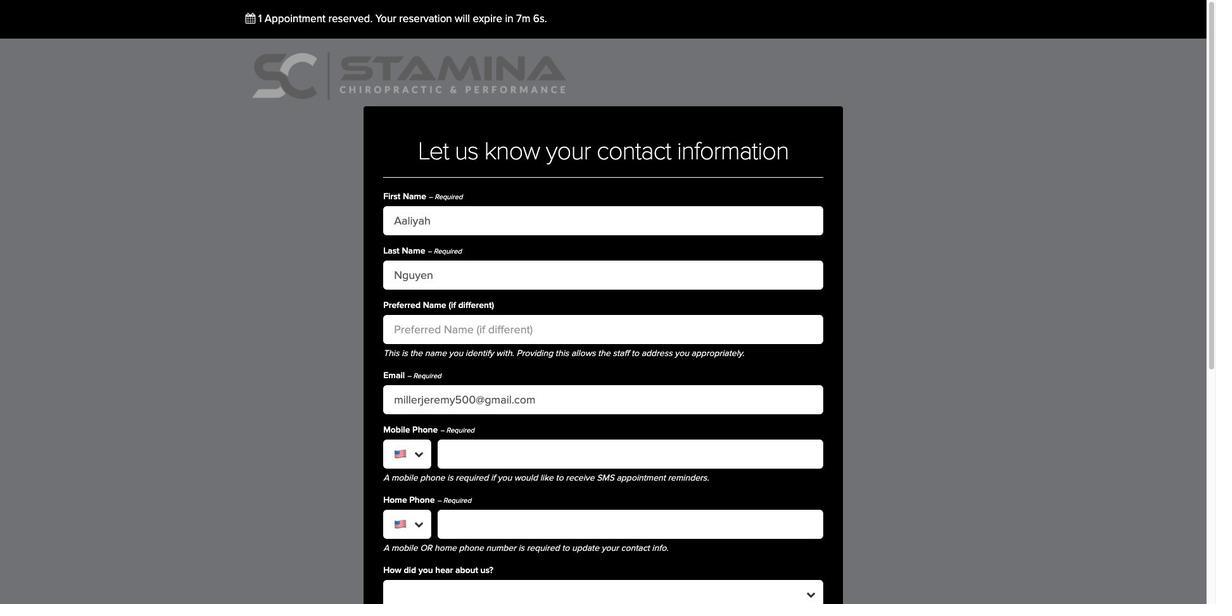 Task type: vqa. For each thing, say whether or not it's contained in the screenshot.
OPTION
no



Task type: locate. For each thing, give the bounding box(es) containing it.
Last Name text field
[[383, 261, 823, 290]]

Preferred Name (if different) text field
[[383, 316, 823, 345]]

None telephone field
[[438, 440, 823, 470], [438, 511, 823, 540], [438, 440, 823, 470], [438, 511, 823, 540]]

calendar image
[[245, 13, 255, 24]]

Email Address email field
[[383, 386, 823, 415]]

First Name text field
[[383, 207, 823, 236]]

stamina chiropractic & performance image
[[252, 51, 569, 100]]



